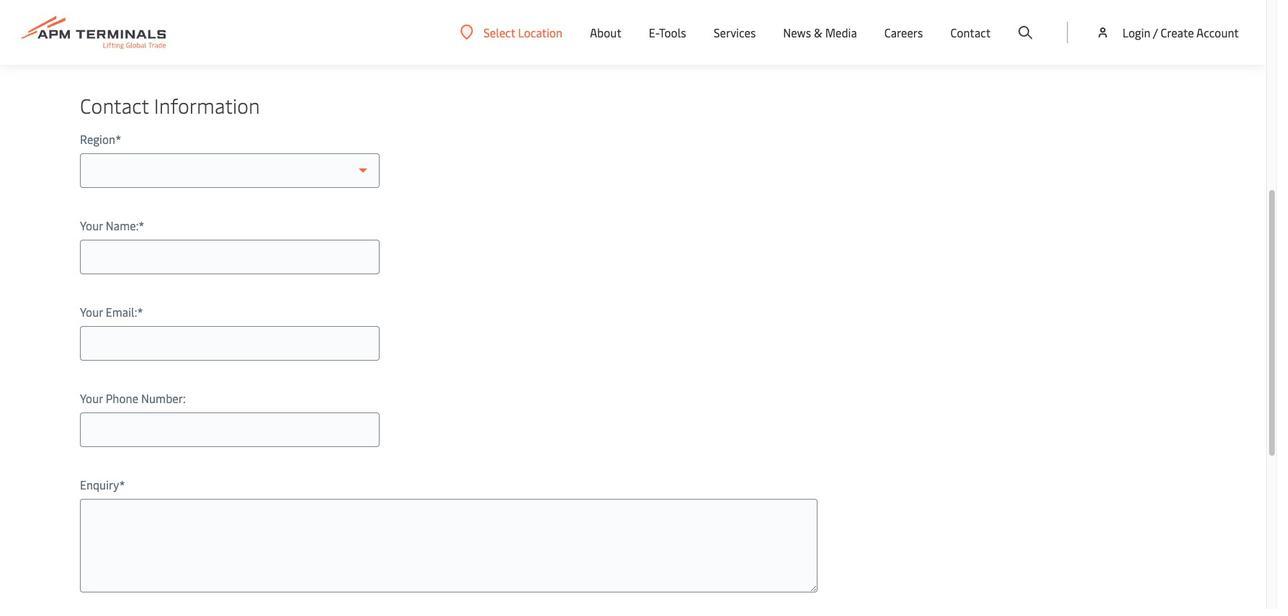 Task type: vqa. For each thing, say whether or not it's contained in the screenshot.
solutions
no



Task type: describe. For each thing, give the bounding box(es) containing it.
enable
[[95, 45, 130, 61]]

select
[[484, 24, 516, 40]]

1 your from the left
[[193, 45, 216, 61]]

name:
[[106, 218, 139, 234]]

direct
[[161, 45, 190, 61]]

tools
[[659, 25, 687, 40]]

2 your from the left
[[415, 45, 438, 61]]

contact for contact
[[951, 25, 991, 40]]

available
[[282, 45, 328, 61]]

number:
[[141, 391, 186, 406]]

news & media button
[[784, 0, 858, 65]]

Your Name: text field
[[80, 240, 380, 275]]

select location
[[484, 24, 563, 40]]

contact information
[[80, 92, 260, 119]]

press
[[331, 45, 358, 61]]

phone
[[106, 391, 138, 406]]

information
[[154, 92, 260, 119]]

your for your name:
[[80, 218, 103, 234]]

Enquiry text field
[[80, 499, 818, 593]]

your phone number:
[[80, 391, 186, 406]]

create
[[1161, 25, 1195, 40]]

enquiry
[[80, 477, 119, 493]]

enquiries
[[218, 45, 266, 61]]

region
[[80, 131, 115, 147]]

/
[[1154, 25, 1158, 40]]

login / create account link
[[1096, 0, 1240, 65]]

contact button
[[951, 0, 991, 65]]

contact for contact information
[[80, 92, 149, 119]]

news
[[784, 25, 812, 40]]

careers
[[885, 25, 924, 40]]

email:
[[106, 304, 137, 320]]



Task type: locate. For each thing, give the bounding box(es) containing it.
1 vertical spatial contact
[[80, 92, 149, 119]]

to
[[147, 45, 158, 61], [268, 45, 279, 61]]

0 vertical spatial contact
[[951, 25, 991, 40]]

the
[[591, 45, 609, 61]]

your left phone
[[80, 391, 103, 406]]

your for your email:
[[80, 304, 103, 320]]

your name:
[[80, 218, 139, 234]]

2 vertical spatial your
[[80, 391, 103, 406]]

below.
[[640, 45, 673, 61]]

contact up the region
[[80, 92, 149, 119]]

3 your from the top
[[80, 391, 103, 406]]

1 horizontal spatial your
[[415, 45, 438, 61]]

your right in
[[415, 45, 438, 61]]

to right us
[[147, 45, 158, 61]]

your
[[193, 45, 216, 61], [415, 45, 438, 61]]

to enable us to direct your enquiries to available press officers in your region/time zone, please use the form below.
[[80, 45, 673, 61]]

form
[[611, 45, 637, 61]]

e-tools
[[649, 25, 687, 40]]

us
[[132, 45, 144, 61]]

services button
[[714, 0, 756, 65]]

to
[[80, 45, 92, 61]]

region/time
[[441, 45, 502, 61]]

account
[[1197, 25, 1240, 40]]

1 your from the top
[[80, 218, 103, 234]]

use
[[571, 45, 589, 61]]

zone,
[[505, 45, 532, 61]]

0 horizontal spatial to
[[147, 45, 158, 61]]

2 to from the left
[[268, 45, 279, 61]]

e-
[[649, 25, 659, 40]]

1 vertical spatial your
[[80, 304, 103, 320]]

0 horizontal spatial your
[[193, 45, 216, 61]]

to left available
[[268, 45, 279, 61]]

news & media
[[784, 25, 858, 40]]

contact
[[951, 25, 991, 40], [80, 92, 149, 119]]

in
[[403, 45, 413, 61]]

media
[[826, 25, 858, 40]]

&
[[814, 25, 823, 40]]

login
[[1123, 25, 1151, 40]]

your left 'email:'
[[80, 304, 103, 320]]

Your Phone Number: telephone field
[[80, 413, 380, 448]]

services
[[714, 25, 756, 40]]

officers
[[361, 45, 401, 61]]

e-tools button
[[649, 0, 687, 65]]

2 your from the top
[[80, 304, 103, 320]]

Your Email: email field
[[80, 326, 380, 361]]

select location button
[[461, 24, 563, 40]]

careers button
[[885, 0, 924, 65]]

login / create account
[[1123, 25, 1240, 40]]

1 to from the left
[[147, 45, 158, 61]]

1 horizontal spatial to
[[268, 45, 279, 61]]

1 horizontal spatial contact
[[951, 25, 991, 40]]

please
[[535, 45, 568, 61]]

your email:
[[80, 304, 137, 320]]

your for your phone number:
[[80, 391, 103, 406]]

location
[[518, 24, 563, 40]]

0 vertical spatial your
[[80, 218, 103, 234]]

about
[[590, 25, 622, 40]]

contact right careers popup button
[[951, 25, 991, 40]]

about button
[[590, 0, 622, 65]]

your
[[80, 218, 103, 234], [80, 304, 103, 320], [80, 391, 103, 406]]

0 horizontal spatial contact
[[80, 92, 149, 119]]

your left name:
[[80, 218, 103, 234]]

your right direct at the top left of page
[[193, 45, 216, 61]]



